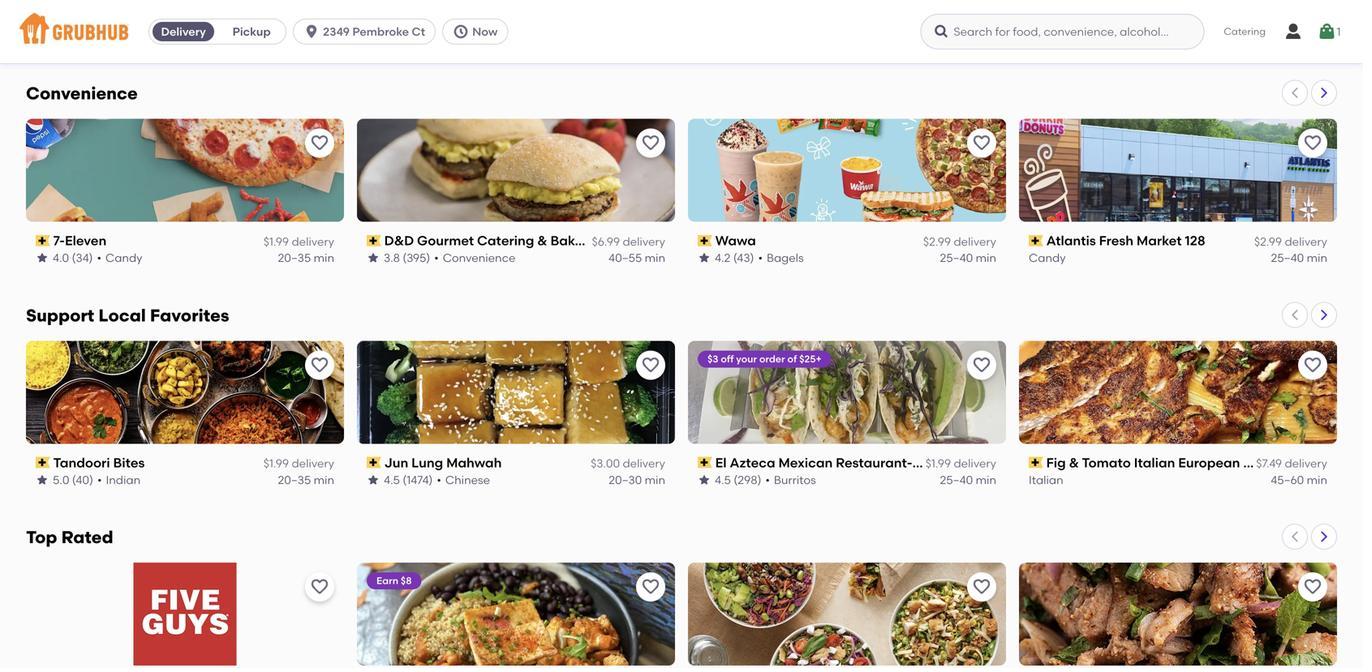 Task type: describe. For each thing, give the bounding box(es) containing it.
save this restaurant image for 'tandoori bites logo' on the left of page
[[310, 356, 329, 375]]

restaurant-
[[836, 455, 912, 471]]

svg image inside 2349 pembroke ct button
[[304, 24, 320, 40]]

45–60 for shake shack
[[1271, 29, 1304, 43]]

128
[[1185, 233, 1205, 249]]

(40)
[[72, 473, 93, 487]]

your
[[736, 353, 757, 365]]

$2.99 delivery for wawa
[[923, 235, 996, 248]]

delivery for el azteca mexican restaurant-mahwah
[[954, 457, 996, 471]]

wendy's link
[[367, 9, 665, 28]]

earn
[[376, 575, 398, 587]]

• convenience
[[434, 251, 516, 265]]

• for eleven
[[97, 251, 101, 265]]

d&d gourmet catering & bakery logo image
[[357, 119, 675, 222]]

delivery for fig & tomato italian european eatery
[[1285, 457, 1327, 471]]

(261)
[[72, 29, 96, 43]]

save this restaurant image for jun lung mahwah  logo
[[641, 356, 660, 375]]

star icon image for lung
[[367, 474, 380, 487]]

3.8 (395)
[[384, 251, 430, 265]]

local
[[98, 305, 146, 326]]

star icon image for eleven
[[36, 252, 49, 265]]

• for bites
[[97, 473, 102, 487]]

40–50
[[277, 29, 311, 43]]

$7.49 delivery
[[1256, 457, 1327, 471]]

five guys logo image
[[133, 563, 237, 666]]

• hamburger
[[1093, 29, 1165, 43]]

4.5 for jun
[[384, 473, 400, 487]]

4.4
[[384, 29, 400, 43]]

1 horizontal spatial svg image
[[1284, 22, 1303, 41]]

(298)
[[734, 473, 761, 487]]

subscription pass image for jun lung mahwah
[[367, 457, 381, 469]]

• for gourmet
[[434, 251, 439, 265]]

20–30
[[609, 473, 642, 487]]

• for azteca
[[765, 473, 770, 487]]

star icon image for bites
[[36, 474, 49, 487]]

7-eleven logo image
[[26, 119, 344, 222]]

top rated
[[26, 528, 113, 548]]

save this restaurant image for '7-eleven logo'
[[310, 133, 329, 153]]

star icon image left 4.4
[[367, 29, 380, 42]]

$5.95
[[261, 12, 289, 26]]

min for d&d gourmet catering & bakery
[[645, 251, 665, 265]]

• american for 4.8 (261)
[[100, 29, 163, 43]]

$6.99 for d&d gourmet catering & bakery
[[592, 235, 620, 248]]

$3.00
[[591, 457, 620, 471]]

subscription pass image for atlantis fresh market 128
[[1029, 235, 1043, 246]]

min for bareburger
[[314, 29, 334, 43]]

subscription pass image for 7-eleven
[[36, 235, 50, 246]]

25–40 for convenience
[[940, 251, 973, 265]]

subscription pass image for tandoori bites
[[36, 457, 50, 469]]

tandoori bites logo image
[[26, 341, 344, 444]]

1 mahwah from the left
[[446, 455, 502, 471]]

min for tandoori bites
[[314, 473, 334, 487]]

catering inside button
[[1224, 25, 1266, 37]]

bakery
[[551, 233, 595, 249]]

• candy
[[97, 251, 142, 265]]

fresh
[[1099, 233, 1134, 249]]

tandoori bites
[[53, 455, 145, 471]]

support local favorites
[[26, 305, 229, 326]]

zabb thai kitchen logo image
[[1019, 563, 1337, 666]]

atlantis fresh market 128
[[1046, 233, 1205, 249]]

1 vertical spatial &
[[1069, 455, 1079, 471]]

eleven
[[65, 233, 106, 249]]

ct
[[412, 25, 425, 39]]

star icon image for gourmet
[[367, 252, 380, 265]]

order
[[759, 353, 785, 365]]

2 mahwah from the left
[[912, 455, 968, 471]]

$3.99 delivery 35–50 min
[[923, 12, 996, 43]]

of
[[787, 353, 797, 365]]

delivery for shake shack
[[1285, 12, 1327, 26]]

$2.99 delivery for atlantis fresh market 128
[[1254, 235, 1327, 248]]

burritos
[[774, 473, 816, 487]]

$5.95 delivery
[[261, 12, 334, 26]]

$1.99 delivery for convenience
[[263, 235, 334, 248]]

• chinese
[[437, 473, 490, 487]]

2 svg image from the left
[[933, 24, 950, 40]]

caret left icon image for local
[[1288, 309, 1301, 322]]

delivery for d&d gourmet catering & bakery
[[623, 235, 665, 248]]

european
[[1178, 455, 1240, 471]]

4.2
[[715, 251, 731, 265]]

save this restaurant button for 'tandoori bites logo' on the left of page
[[305, 351, 334, 380]]

jun
[[384, 455, 408, 471]]

svg image for 1
[[1317, 22, 1337, 41]]

• burritos
[[765, 473, 816, 487]]

45–60 for fig & tomato italian european eatery
[[1271, 473, 1304, 487]]

delivery for jun lung mahwah
[[623, 457, 665, 471]]

45–60 min for fig & tomato italian european eatery
[[1271, 473, 1327, 487]]

4.4 (128)
[[384, 29, 427, 43]]

• right "ct"
[[432, 29, 436, 43]]

save this restaurant image for d&d gourmet catering & bakery logo
[[641, 133, 660, 153]]

40–55 min
[[609, 251, 665, 265]]

1
[[1337, 25, 1341, 38]]

lung
[[411, 455, 443, 471]]

20–35 for support local favorites
[[278, 473, 311, 487]]

45–60 min for shake shack
[[1271, 29, 1327, 43]]

(395)
[[403, 251, 430, 265]]

40–55
[[609, 251, 642, 265]]

delivery button
[[149, 19, 218, 45]]

1 caret left icon image from the top
[[1288, 86, 1301, 99]]

4.6 (671)
[[1046, 29, 1089, 43]]

jun lung mahwah  logo image
[[357, 341, 675, 444]]

delivery for bareburger
[[292, 12, 334, 26]]

1 caret right icon image from the top
[[1318, 86, 1331, 99]]

now button
[[442, 19, 515, 45]]

min for atlantis fresh market 128
[[1307, 251, 1327, 265]]

bites
[[113, 455, 145, 471]]

save this restaurant button for wawa logo
[[967, 129, 996, 158]]

jun lung mahwah
[[384, 455, 502, 471]]

• for shack
[[1093, 29, 1097, 43]]

pickup
[[233, 25, 271, 39]]

40–50 min
[[277, 29, 334, 43]]

subscription pass image for shake shack
[[1029, 13, 1043, 24]]

• bagels
[[758, 251, 804, 265]]

min for 7-eleven
[[314, 251, 334, 265]]

atlantis fresh market 128 logo image
[[1019, 119, 1337, 222]]

35–50
[[940, 29, 973, 43]]

1 horizontal spatial convenience
[[443, 251, 516, 265]]

fig & tomato italian european eatery  logo image
[[1019, 341, 1337, 444]]

save this restaurant image for zabb thai kitchen logo
[[1303, 578, 1323, 597]]

star icon image left 4.2
[[698, 252, 711, 265]]

wawa
[[715, 233, 756, 249]]

2349
[[323, 25, 350, 39]]

pembroke
[[352, 25, 409, 39]]

gourmet
[[417, 233, 474, 249]]

2349 pembroke ct
[[323, 25, 425, 39]]

0 vertical spatial convenience
[[26, 83, 138, 104]]

favorites
[[150, 305, 229, 326]]

20–35 min for convenience
[[278, 251, 334, 265]]

star icon image left 4.8 at the left top of page
[[36, 29, 49, 42]]

shack
[[1089, 11, 1129, 26]]

$1.99 delivery for support local favorites
[[263, 457, 334, 471]]

(43)
[[733, 251, 754, 265]]

save this restaurant image for wawa logo
[[972, 133, 991, 153]]

american for 4.8 (261)
[[109, 29, 163, 43]]

• american for 4.4 (128)
[[432, 29, 494, 43]]

(671)
[[1065, 29, 1089, 43]]

$3
[[708, 353, 718, 365]]

top
[[26, 528, 57, 548]]



Task type: vqa. For each thing, say whether or not it's contained in the screenshot.
the Earn $8
yes



Task type: locate. For each thing, give the bounding box(es) containing it.
svg image inside 1 button
[[1317, 22, 1337, 41]]

0 horizontal spatial catering
[[477, 233, 534, 249]]

1 vertical spatial 20–35 min
[[278, 473, 334, 487]]

green fusion logo image
[[357, 563, 675, 666]]

save this restaurant image for fig & tomato italian european eatery  logo
[[1303, 356, 1323, 375]]

subscription pass image inside wendy's 'link'
[[367, 13, 381, 24]]

0 vertical spatial 20–35
[[278, 251, 311, 265]]

just salad logo image
[[688, 563, 1006, 666]]

(128)
[[402, 29, 427, 43]]

2 american from the left
[[440, 29, 494, 43]]

shake
[[1046, 11, 1086, 26]]

$3.99 delivery link
[[698, 9, 996, 28]]

$6.99 delivery left 1
[[1254, 12, 1327, 26]]

2 4.5 from the left
[[715, 473, 731, 487]]

subscription pass image for d&d gourmet catering & bakery
[[367, 235, 381, 246]]

0 horizontal spatial italian
[[1029, 473, 1063, 487]]

off
[[721, 353, 734, 365]]

1 vertical spatial $6.99
[[592, 235, 620, 248]]

$3 off your order of $25+
[[708, 353, 822, 365]]

$3.00 delivery
[[591, 457, 665, 471]]

$1.99 for convenience
[[263, 235, 289, 248]]

0 horizontal spatial &
[[537, 233, 547, 249]]

4.8 (261)
[[53, 29, 96, 43]]

4.5 (1474)
[[384, 473, 433, 487]]

american for 4.4 (128)
[[440, 29, 494, 43]]

el azteca mexican restaurant-mahwah logo image
[[688, 341, 1006, 444]]

2 horizontal spatial svg image
[[1317, 22, 1337, 41]]

45–60 min down $7.49 delivery
[[1271, 473, 1327, 487]]

svg image
[[304, 24, 320, 40], [933, 24, 950, 40]]

shake shack
[[1046, 11, 1129, 26]]

subscription pass image for bareburger
[[36, 13, 50, 24]]

caret right icon image for rated
[[1318, 531, 1331, 544]]

& right fig
[[1069, 455, 1079, 471]]

bagels
[[767, 251, 804, 265]]

subscription pass image left jun
[[367, 457, 381, 469]]

pickup button
[[218, 19, 286, 45]]

25–40 min for convenience
[[940, 251, 996, 265]]

0 horizontal spatial $2.99 delivery
[[923, 235, 996, 248]]

1 vertical spatial 45–60
[[1271, 473, 1304, 487]]

delivery for wawa
[[954, 235, 996, 248]]

1 horizontal spatial &
[[1069, 455, 1079, 471]]

0 horizontal spatial svg image
[[453, 24, 469, 40]]

italian down fig
[[1029, 473, 1063, 487]]

tomato
[[1082, 455, 1131, 471]]

star icon image for azteca
[[698, 474, 711, 487]]

italian
[[1134, 455, 1175, 471], [1029, 473, 1063, 487]]

american
[[109, 29, 163, 43], [440, 29, 494, 43]]

2 20–35 from the top
[[278, 473, 311, 487]]

2349 pembroke ct button
[[293, 19, 442, 45]]

0 vertical spatial caret left icon image
[[1288, 86, 1301, 99]]

$2.99 for atlantis fresh market 128
[[1254, 235, 1282, 248]]

delivery inside "$3.99 delivery 35–50 min"
[[954, 12, 996, 26]]

1 45–60 from the top
[[1271, 29, 1304, 43]]

0 vertical spatial $6.99
[[1254, 12, 1282, 26]]

$6.99 up the 40–55
[[592, 235, 620, 248]]

min for fig & tomato italian european eatery
[[1307, 473, 1327, 487]]

star icon image left 4.5 (1474)
[[367, 474, 380, 487]]

$6.99 delivery up the 40–55
[[592, 235, 665, 248]]

2 45–60 min from the top
[[1271, 473, 1327, 487]]

save this restaurant button for zabb thai kitchen logo
[[1298, 573, 1327, 602]]

subscription pass image for fig & tomato italian european eatery
[[1029, 457, 1043, 469]]

2 caret right icon image from the top
[[1318, 309, 1331, 322]]

min for wawa
[[976, 251, 996, 265]]

svg image for now
[[453, 24, 469, 40]]

star icon image left 4.0
[[36, 252, 49, 265]]

delivery for 7-eleven
[[292, 235, 334, 248]]

$3.99
[[923, 12, 951, 26]]

4.5 (298)
[[715, 473, 761, 487]]

$6.99 left 1 button
[[1254, 12, 1282, 26]]

market
[[1137, 233, 1182, 249]]

45–60 left 1 button
[[1271, 29, 1304, 43]]

1 horizontal spatial svg image
[[933, 24, 950, 40]]

$6.99 for shake shack
[[1254, 12, 1282, 26]]

1 45–60 min from the top
[[1271, 29, 1327, 43]]

min for jun lung mahwah
[[645, 473, 665, 487]]

1 horizontal spatial mahwah
[[912, 455, 968, 471]]

4.5 down jun
[[384, 473, 400, 487]]

rated
[[61, 528, 113, 548]]

0 vertical spatial 45–60
[[1271, 29, 1304, 43]]

4.2 (43)
[[715, 251, 754, 265]]

1 horizontal spatial catering
[[1224, 25, 1266, 37]]

candy right (34)
[[105, 251, 142, 265]]

$2.99 delivery
[[923, 235, 996, 248], [1254, 235, 1327, 248]]

1 vertical spatial catering
[[477, 233, 534, 249]]

tandoori
[[53, 455, 110, 471]]

bareburger
[[53, 11, 126, 26]]

save this restaurant button for the just salad logo
[[967, 573, 996, 602]]

• right (43)
[[758, 251, 763, 265]]

4.5
[[384, 473, 400, 487], [715, 473, 731, 487]]

subscription pass image for wendy's
[[367, 13, 381, 24]]

4.8
[[53, 29, 69, 43]]

1 • american from the left
[[100, 29, 163, 43]]

4.0 (34)
[[53, 251, 93, 265]]

earn $8
[[376, 575, 412, 587]]

star icon image left 4.5 (298)
[[698, 474, 711, 487]]

0 horizontal spatial • american
[[100, 29, 163, 43]]

1 vertical spatial convenience
[[443, 251, 516, 265]]

wendy's
[[384, 11, 438, 26]]

save this restaurant button for d&d gourmet catering & bakery logo
[[636, 129, 665, 158]]

save this restaurant button
[[305, 129, 334, 158], [636, 129, 665, 158], [967, 129, 996, 158], [1298, 129, 1327, 158], [305, 351, 334, 380], [636, 351, 665, 380], [967, 351, 996, 380], [1298, 351, 1327, 380], [305, 573, 334, 602], [636, 573, 665, 602], [967, 573, 996, 602], [1298, 573, 1327, 602]]

• american down the bareburger
[[100, 29, 163, 43]]

1 horizontal spatial 4.5
[[715, 473, 731, 487]]

subscription pass image up 2349 pembroke ct
[[367, 13, 381, 24]]

•
[[100, 29, 105, 43], [432, 29, 436, 43], [1093, 29, 1097, 43], [97, 251, 101, 265], [434, 251, 439, 265], [758, 251, 763, 265], [97, 473, 102, 487], [437, 473, 441, 487], [765, 473, 770, 487]]

subscription pass image
[[36, 13, 50, 24], [698, 235, 712, 246], [1029, 235, 1043, 246], [36, 457, 50, 469], [698, 457, 712, 469], [1029, 457, 1043, 469]]

1 candy from the left
[[105, 251, 142, 265]]

1 vertical spatial italian
[[1029, 473, 1063, 487]]

2 vertical spatial caret left icon image
[[1288, 531, 1301, 544]]

fig
[[1046, 455, 1066, 471]]

1 20–35 from the top
[[278, 251, 311, 265]]

20–35 for convenience
[[278, 251, 311, 265]]

1 button
[[1317, 17, 1341, 46]]

$6.99 delivery for shake shack
[[1254, 12, 1327, 26]]

0 vertical spatial italian
[[1134, 455, 1175, 471]]

delivery for atlantis fresh market 128
[[1285, 235, 1327, 248]]

save this restaurant image for five guys logo on the left
[[310, 578, 329, 597]]

subscription pass image left "atlantis"
[[1029, 235, 1043, 246]]

0 horizontal spatial svg image
[[304, 24, 320, 40]]

min for shake shack
[[1307, 29, 1327, 43]]

2 • american from the left
[[432, 29, 494, 43]]

indian
[[106, 473, 141, 487]]

2 caret left icon image from the top
[[1288, 309, 1301, 322]]

convenience down (261)
[[26, 83, 138, 104]]

support
[[26, 305, 94, 326]]

1 vertical spatial $6.99 delivery
[[592, 235, 665, 248]]

subscription pass image left shake
[[1029, 13, 1043, 24]]

atlantis
[[1046, 233, 1096, 249]]

delivery
[[161, 25, 206, 39]]

star icon image
[[36, 29, 49, 42], [367, 29, 380, 42], [1029, 29, 1042, 42], [36, 252, 49, 265], [367, 252, 380, 265], [698, 252, 711, 265], [36, 474, 49, 487], [367, 474, 380, 487], [698, 474, 711, 487]]

0 horizontal spatial american
[[109, 29, 163, 43]]

convenience down the d&d gourmet catering & bakery
[[443, 251, 516, 265]]

save this restaurant image
[[310, 133, 329, 153], [1303, 133, 1323, 153], [310, 356, 329, 375], [641, 356, 660, 375], [1303, 356, 1323, 375], [310, 578, 329, 597], [641, 578, 660, 597], [972, 578, 991, 597]]

• right (671)
[[1093, 29, 1097, 43]]

azteca
[[730, 455, 775, 471]]

american down the bareburger
[[109, 29, 163, 43]]

0 vertical spatial $6.99 delivery
[[1254, 12, 1327, 26]]

(1474)
[[403, 473, 433, 487]]

• right (40) at the bottom left
[[97, 473, 102, 487]]

d&d
[[384, 233, 414, 249]]

main navigation navigation
[[0, 0, 1363, 63]]

subscription pass image for wawa
[[698, 235, 712, 246]]

2 $2.99 from the left
[[1254, 235, 1282, 248]]

$1.99
[[263, 235, 289, 248], [263, 457, 289, 471], [926, 457, 951, 471]]

subscription pass image left fig
[[1029, 457, 1043, 469]]

caret left icon image for rated
[[1288, 531, 1301, 544]]

& left bakery
[[537, 233, 547, 249]]

0 horizontal spatial 4.5
[[384, 473, 400, 487]]

save this restaurant button for jun lung mahwah  logo
[[636, 351, 665, 380]]

45–60 min
[[1271, 29, 1327, 43], [1271, 473, 1327, 487]]

25–40
[[940, 251, 973, 265], [1271, 251, 1304, 265], [940, 473, 973, 487]]

eatery
[[1243, 455, 1285, 471]]

0 horizontal spatial convenience
[[26, 83, 138, 104]]

• right (34)
[[97, 251, 101, 265]]

candy down "atlantis"
[[1029, 251, 1066, 265]]

1 horizontal spatial $6.99
[[1254, 12, 1282, 26]]

delivery
[[292, 12, 334, 26], [954, 12, 996, 26], [1285, 12, 1327, 26], [292, 235, 334, 248], [623, 235, 665, 248], [954, 235, 996, 248], [1285, 235, 1327, 248], [292, 457, 334, 471], [623, 457, 665, 471], [954, 457, 996, 471], [1285, 457, 1327, 471]]

$7.49
[[1256, 457, 1282, 471]]

star icon image for shack
[[1029, 29, 1042, 42]]

save this restaurant button for '7-eleven logo'
[[305, 129, 334, 158]]

1 $2.99 delivery from the left
[[923, 235, 996, 248]]

star icon image left 3.8 at the top of page
[[367, 252, 380, 265]]

3.8
[[384, 251, 400, 265]]

4.5 down el
[[715, 473, 731, 487]]

caret right icon image for local
[[1318, 309, 1331, 322]]

$8
[[401, 575, 412, 587]]

italian right tomato
[[1134, 455, 1175, 471]]

1 horizontal spatial candy
[[1029, 251, 1066, 265]]

0 horizontal spatial candy
[[105, 251, 142, 265]]

$1.99 for support local favorites
[[263, 457, 289, 471]]

subscription pass image left 'wawa'
[[698, 235, 712, 246]]

0 vertical spatial catering
[[1224, 25, 1266, 37]]

• american right "ct"
[[432, 29, 494, 43]]

subscription pass image left 7-
[[36, 235, 50, 246]]

45–60
[[1271, 29, 1304, 43], [1271, 473, 1304, 487]]

now
[[472, 25, 498, 39]]

5.0
[[53, 473, 69, 487]]

subscription pass image for el azteca mexican restaurant-mahwah
[[698, 457, 712, 469]]

• for lung
[[437, 473, 441, 487]]

2 $2.99 delivery from the left
[[1254, 235, 1327, 248]]

american right "ct"
[[440, 29, 494, 43]]

• indian
[[97, 473, 141, 487]]

• american
[[100, 29, 163, 43], [432, 29, 494, 43]]

delivery for tandoori bites
[[292, 457, 334, 471]]

catering button
[[1212, 13, 1277, 50]]

1 horizontal spatial $2.99 delivery
[[1254, 235, 1327, 248]]

save this restaurant button for fig & tomato italian european eatery  logo
[[1298, 351, 1327, 380]]

3 caret right icon image from the top
[[1318, 531, 1331, 544]]

0 vertical spatial caret right icon image
[[1318, 86, 1331, 99]]

1 american from the left
[[109, 29, 163, 43]]

0 horizontal spatial $6.99 delivery
[[592, 235, 665, 248]]

subscription pass image left the bareburger
[[36, 13, 50, 24]]

7-
[[53, 233, 65, 249]]

0 vertical spatial 20–35 min
[[278, 251, 334, 265]]

45–60 down $7.49 delivery
[[1271, 473, 1304, 487]]

1 horizontal spatial american
[[440, 29, 494, 43]]

star icon image left '4.6'
[[1029, 29, 1042, 42]]

4.6
[[1046, 29, 1062, 43]]

1 4.5 from the left
[[384, 473, 400, 487]]

save this restaurant button for atlantis fresh market 128 logo
[[1298, 129, 1327, 158]]

svg image inside now button
[[453, 24, 469, 40]]

0 horizontal spatial mahwah
[[446, 455, 502, 471]]

0 horizontal spatial $2.99
[[923, 235, 951, 248]]

20–35
[[278, 251, 311, 265], [278, 473, 311, 487]]

$25+
[[799, 353, 822, 365]]

subscription pass image left the d&d
[[367, 235, 381, 246]]

svg image
[[1284, 22, 1303, 41], [1317, 22, 1337, 41], [453, 24, 469, 40]]

min inside "$3.99 delivery 35–50 min"
[[976, 29, 996, 43]]

• right (298)
[[765, 473, 770, 487]]

4.0
[[53, 251, 69, 265]]

1 svg image from the left
[[304, 24, 320, 40]]

subscription pass image left "tandoori"
[[36, 457, 50, 469]]

save this restaurant image
[[641, 133, 660, 153], [972, 133, 991, 153], [972, 356, 991, 375], [1303, 578, 1323, 597]]

1 vertical spatial caret left icon image
[[1288, 309, 1301, 322]]

25–40 min
[[940, 251, 996, 265], [1271, 251, 1327, 265], [940, 473, 996, 487]]

save this restaurant image for the just salad logo
[[972, 578, 991, 597]]

2 20–35 min from the top
[[278, 473, 334, 487]]

0 vertical spatial 45–60 min
[[1271, 29, 1327, 43]]

el
[[715, 455, 727, 471]]

subscription pass image
[[367, 13, 381, 24], [1029, 13, 1043, 24], [36, 235, 50, 246], [367, 235, 381, 246], [367, 457, 381, 469]]

candy
[[105, 251, 142, 265], [1029, 251, 1066, 265]]

2 vertical spatial caret right icon image
[[1318, 531, 1331, 544]]

save this restaurant button for five guys logo on the left
[[305, 573, 334, 602]]

hamburger
[[1101, 29, 1165, 43]]

caret left icon image
[[1288, 86, 1301, 99], [1288, 309, 1301, 322], [1288, 531, 1301, 544]]

convenience
[[26, 83, 138, 104], [443, 251, 516, 265]]

d&d gourmet catering & bakery
[[384, 233, 595, 249]]

1 20–35 min from the top
[[278, 251, 334, 265]]

1 horizontal spatial $2.99
[[1254, 235, 1282, 248]]

4.5 for el
[[715, 473, 731, 487]]

25–40 min for support local favorites
[[940, 473, 996, 487]]

chinese
[[445, 473, 490, 487]]

caret right icon image
[[1318, 86, 1331, 99], [1318, 309, 1331, 322], [1318, 531, 1331, 544]]

wawa logo image
[[688, 119, 1006, 222]]

save this restaurant image for atlantis fresh market 128 logo
[[1303, 133, 1323, 153]]

25–40 for support local favorites
[[940, 473, 973, 487]]

• down gourmet
[[434, 251, 439, 265]]

1 $2.99 from the left
[[923, 235, 951, 248]]

0 horizontal spatial $6.99
[[592, 235, 620, 248]]

2 candy from the left
[[1029, 251, 1066, 265]]

$6.99 delivery for d&d gourmet catering & bakery
[[592, 235, 665, 248]]

1 horizontal spatial italian
[[1134, 455, 1175, 471]]

$6.99 delivery
[[1254, 12, 1327, 26], [592, 235, 665, 248]]

1 horizontal spatial • american
[[432, 29, 494, 43]]

el azteca mexican restaurant-mahwah
[[715, 455, 968, 471]]

• down jun lung mahwah
[[437, 473, 441, 487]]

Search for food, convenience, alcohol... search field
[[920, 14, 1204, 49]]

mexican
[[778, 455, 833, 471]]

star icon image left 5.0
[[36, 474, 49, 487]]

• right (261)
[[100, 29, 105, 43]]

3 caret left icon image from the top
[[1288, 531, 1301, 544]]

$2.99 for wawa
[[923, 235, 951, 248]]

1 vertical spatial 20–35
[[278, 473, 311, 487]]

45–60 min left 1
[[1271, 29, 1327, 43]]

subscription pass image left el
[[698, 457, 712, 469]]

1 horizontal spatial $6.99 delivery
[[1254, 12, 1327, 26]]

0 vertical spatial &
[[537, 233, 547, 249]]

min for el azteca mexican restaurant-mahwah
[[976, 473, 996, 487]]

1 vertical spatial 45–60 min
[[1271, 473, 1327, 487]]

20–35 min for support local favorites
[[278, 473, 334, 487]]

1 vertical spatial caret right icon image
[[1318, 309, 1331, 322]]

2 45–60 from the top
[[1271, 473, 1304, 487]]

&
[[537, 233, 547, 249], [1069, 455, 1079, 471]]



